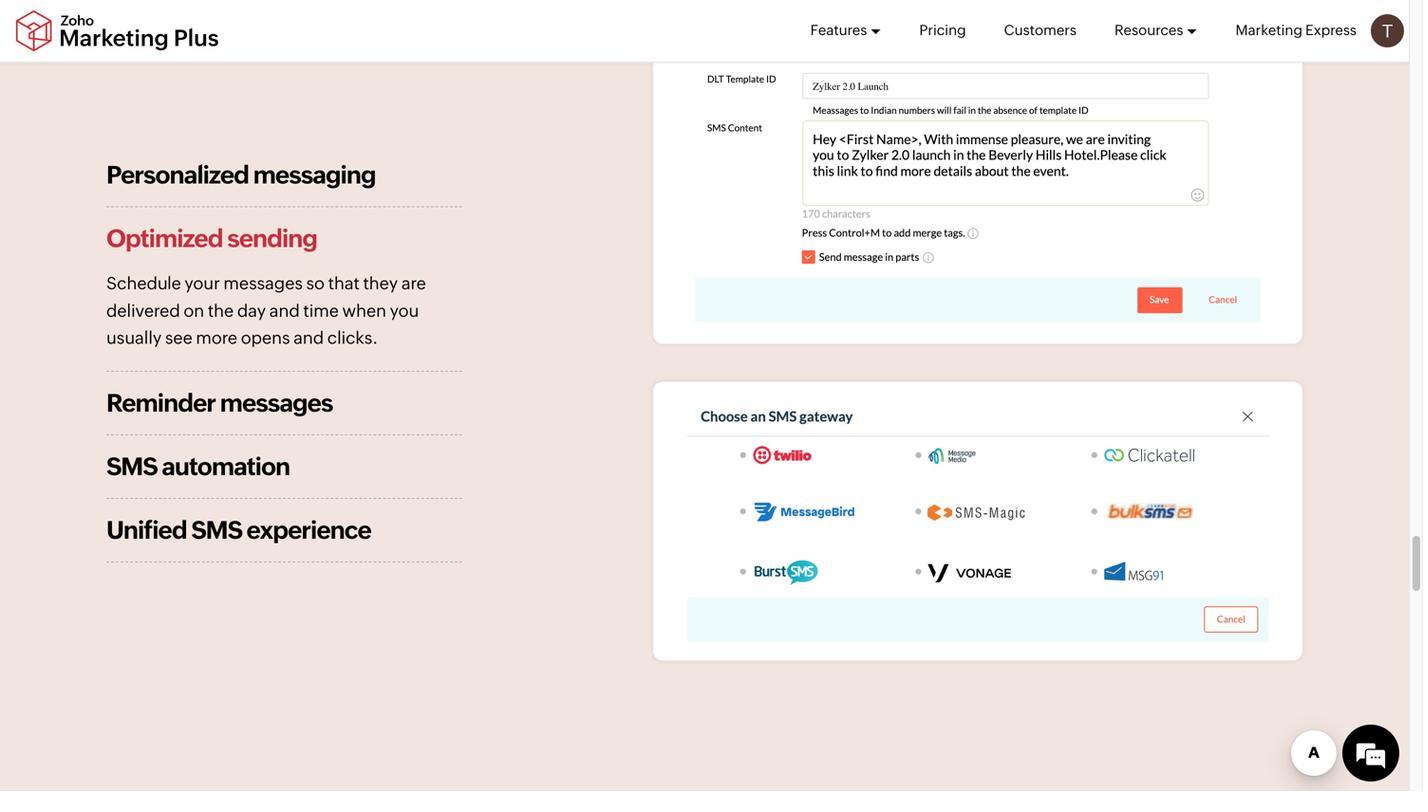 Task type: describe. For each thing, give the bounding box(es) containing it.
pricing link
[[919, 0, 966, 61]]

time
[[303, 301, 339, 321]]

see
[[165, 329, 192, 348]]

personalized messaging
[[106, 161, 376, 189]]

personalized
[[106, 161, 249, 189]]

1 vertical spatial sms
[[191, 516, 242, 544]]

opens
[[241, 329, 290, 348]]

reminder messages
[[106, 389, 333, 417]]

delivered
[[106, 301, 180, 321]]

1 vertical spatial messages
[[220, 389, 333, 417]]

zoho marketingplus logo image
[[14, 10, 220, 52]]

unified
[[106, 516, 187, 544]]

so
[[306, 274, 325, 293]]

marketing express link
[[1236, 0, 1357, 61]]

that
[[328, 274, 360, 293]]

resources link
[[1115, 0, 1198, 61]]

usually
[[106, 329, 162, 348]]

1 sms marketing image from the top
[[653, 8, 1303, 344]]

experience
[[246, 516, 371, 544]]

optimized sending
[[106, 225, 317, 253]]

the
[[208, 301, 234, 321]]

optimized
[[106, 225, 223, 253]]

unified sms experience
[[106, 516, 371, 544]]

schedule your messages so that they are delivered on the day and time when you usually see more opens and clicks.
[[106, 274, 426, 348]]

resources
[[1115, 22, 1183, 38]]

pricing
[[919, 22, 966, 38]]

customers
[[1004, 22, 1077, 38]]



Task type: vqa. For each thing, say whether or not it's contained in the screenshot.
the when
yes



Task type: locate. For each thing, give the bounding box(es) containing it.
sending
[[227, 225, 317, 253]]

0 vertical spatial sms
[[106, 453, 157, 481]]

marketing express
[[1236, 22, 1357, 38]]

and
[[269, 301, 300, 321], [294, 329, 324, 348]]

you
[[390, 301, 419, 321]]

automation
[[162, 453, 290, 481]]

when
[[342, 301, 386, 321]]

messaging
[[253, 161, 376, 189]]

messages up day
[[224, 274, 303, 293]]

2 sms marketing image from the top
[[653, 382, 1303, 661]]

schedule
[[106, 274, 181, 293]]

on
[[184, 301, 204, 321]]

features
[[810, 22, 867, 38]]

your
[[185, 274, 220, 293]]

reminder
[[106, 389, 215, 417]]

sms up "unified"
[[106, 453, 157, 481]]

terry turtle image
[[1371, 14, 1404, 47]]

sms automation
[[106, 453, 290, 481]]

0 vertical spatial messages
[[224, 274, 303, 293]]

0 vertical spatial and
[[269, 301, 300, 321]]

1 vertical spatial sms marketing image
[[653, 382, 1303, 661]]

1 vertical spatial and
[[294, 329, 324, 348]]

customers link
[[1004, 0, 1077, 61]]

messages
[[224, 274, 303, 293], [220, 389, 333, 417]]

0 horizontal spatial sms
[[106, 453, 157, 481]]

and right day
[[269, 301, 300, 321]]

they
[[363, 274, 398, 293]]

and down time
[[294, 329, 324, 348]]

messages down opens
[[220, 389, 333, 417]]

more
[[196, 329, 237, 348]]

clicks.
[[327, 329, 378, 348]]

features link
[[810, 0, 881, 61]]

sms marketing image
[[653, 8, 1303, 344], [653, 382, 1303, 661]]

sms
[[106, 453, 157, 481], [191, 516, 242, 544]]

marketing
[[1236, 22, 1303, 38]]

0 vertical spatial sms marketing image
[[653, 8, 1303, 344]]

day
[[237, 301, 266, 321]]

messages inside schedule your messages so that they are delivered on the day and time when you usually see more opens and clicks.
[[224, 274, 303, 293]]

sms down automation
[[191, 516, 242, 544]]

express
[[1305, 22, 1357, 38]]

1 horizontal spatial sms
[[191, 516, 242, 544]]

are
[[401, 274, 426, 293]]



